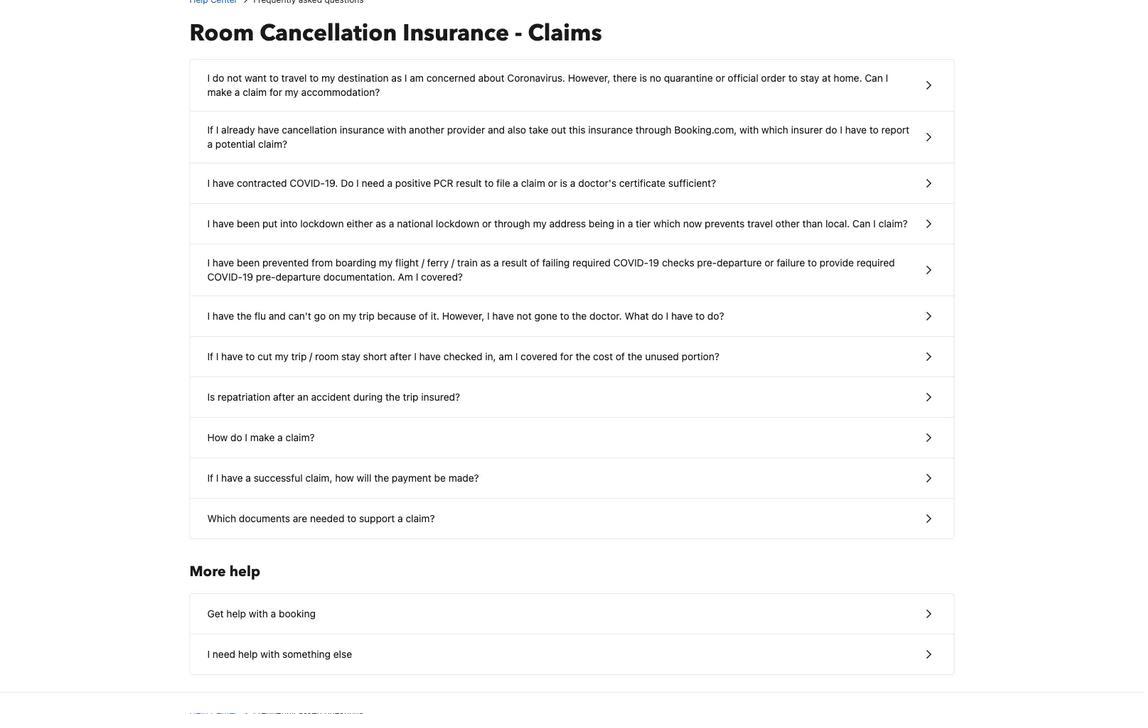 Task type: vqa. For each thing, say whether or not it's contained in the screenshot.
NAME
no



Task type: locate. For each thing, give the bounding box(es) containing it.
covid- inside button
[[290, 177, 325, 189]]

flu
[[254, 310, 266, 322]]

how
[[335, 473, 354, 484]]

and right flu
[[269, 310, 286, 322]]

gone
[[534, 310, 557, 322]]

0 vertical spatial pre-
[[697, 257, 717, 269]]

of left it.
[[419, 310, 428, 322]]

about
[[478, 72, 505, 84]]

cost
[[593, 351, 613, 363]]

2 vertical spatial if
[[207, 473, 213, 484]]

can right home. on the top right of page
[[865, 72, 883, 84]]

have
[[258, 124, 279, 136], [845, 124, 867, 136], [213, 177, 234, 189], [213, 218, 234, 230], [213, 257, 234, 269], [213, 310, 234, 322], [492, 310, 514, 322], [671, 310, 693, 322], [221, 351, 243, 363], [419, 351, 441, 363], [221, 473, 243, 484]]

been
[[237, 218, 260, 230], [237, 257, 260, 269]]

to inside if i already have cancellation insurance with another provider and also take out this insurance through booking.com, with which insurer do i have to report a potential claim?
[[870, 124, 879, 136]]

1 horizontal spatial required
[[857, 257, 895, 269]]

1 horizontal spatial for
[[560, 351, 573, 363]]

however, left there
[[568, 72, 610, 84]]

through inside button
[[494, 218, 530, 230]]

0 vertical spatial for
[[270, 86, 282, 98]]

claim
[[243, 86, 267, 98], [521, 177, 545, 189]]

1 horizontal spatial through
[[636, 124, 672, 136]]

2 horizontal spatial trip
[[403, 391, 418, 403]]

which
[[207, 513, 236, 525]]

the
[[237, 310, 252, 322], [572, 310, 587, 322], [576, 351, 590, 363], [628, 351, 642, 363], [385, 391, 400, 403], [374, 473, 389, 484]]

not inside i do not want to travel to my destination as i am concerned about coronavirus. however, there is no quarantine or official order to stay at home. can i make a claim for my accommodation?
[[227, 72, 242, 84]]

not left gone
[[517, 310, 532, 322]]

if i have to cut my trip / room stay short after i have checked in, am i covered for the cost of the unused portion? button
[[190, 337, 954, 378]]

with inside button
[[261, 649, 280, 661]]

claim? right local.
[[879, 218, 908, 230]]

1 horizontal spatial claim
[[521, 177, 545, 189]]

1 vertical spatial not
[[517, 310, 532, 322]]

i do not want to travel to my destination as i am concerned about coronavirus. however, there is no quarantine or official order to stay at home. can i make a claim for my accommodation?
[[207, 72, 888, 98]]

am inside i do not want to travel to my destination as i am concerned about coronavirus. however, there is no quarantine or official order to stay at home. can i make a claim for my accommodation?
[[410, 72, 424, 84]]

and left also
[[488, 124, 505, 136]]

a inside i do not want to travel to my destination as i am concerned about coronavirus. however, there is no quarantine or official order to stay at home. can i make a claim for my accommodation?
[[235, 86, 240, 98]]

make
[[207, 86, 232, 98], [250, 432, 275, 444]]

departure down prevented
[[276, 271, 321, 283]]

0 vertical spatial help
[[229, 563, 260, 582]]

0 vertical spatial covid-
[[290, 177, 325, 189]]

this
[[569, 124, 586, 136]]

with left another
[[387, 124, 406, 136]]

need inside button
[[362, 177, 385, 189]]

however, right it.
[[442, 310, 484, 322]]

insurance down accommodation?
[[340, 124, 384, 136]]

which inside button
[[654, 218, 681, 230]]

0 horizontal spatial is
[[560, 177, 568, 189]]

is for there
[[640, 72, 647, 84]]

2 vertical spatial as
[[480, 257, 491, 269]]

with inside button
[[249, 608, 268, 620]]

provide
[[820, 257, 854, 269]]

0 vertical spatial travel
[[281, 72, 307, 84]]

trip
[[359, 310, 375, 322], [291, 351, 307, 363], [403, 391, 418, 403]]

go
[[314, 310, 326, 322]]

if for if i have a successful claim, how will the payment be made?
[[207, 473, 213, 484]]

0 vertical spatial trip
[[359, 310, 375, 322]]

to right failure
[[808, 257, 817, 269]]

can right local.
[[853, 218, 871, 230]]

1 horizontal spatial lockdown
[[436, 218, 479, 230]]

1 vertical spatial claim
[[521, 177, 545, 189]]

2 required from the left
[[857, 257, 895, 269]]

or
[[716, 72, 725, 84], [548, 177, 557, 189], [482, 218, 492, 230], [765, 257, 774, 269]]

what
[[625, 310, 649, 322]]

trip left 'room'
[[291, 351, 307, 363]]

0 horizontal spatial insurance
[[340, 124, 384, 136]]

for inside i do not want to travel to my destination as i am concerned about coronavirus. however, there is no quarantine or official order to stay at home. can i make a claim for my accommodation?
[[270, 86, 282, 98]]

1 if from the top
[[207, 124, 213, 136]]

been left put
[[237, 218, 260, 230]]

through inside if i already have cancellation insurance with another provider and also take out this insurance through booking.com, with which insurer do i have to report a potential claim?
[[636, 124, 672, 136]]

is left no
[[640, 72, 647, 84]]

with left something
[[261, 649, 280, 661]]

the left flu
[[237, 310, 252, 322]]

if i have a successful claim, how will the payment be made?
[[207, 473, 479, 484]]

1 vertical spatial can
[[853, 218, 871, 230]]

stay inside i do not want to travel to my destination as i am concerned about coronavirus. however, there is no quarantine or official order to stay at home. can i make a claim for my accommodation?
[[800, 72, 819, 84]]

insurance right the this at top
[[588, 124, 633, 136]]

support
[[359, 513, 395, 525]]

0 horizontal spatial required
[[572, 257, 611, 269]]

0 vertical spatial however,
[[568, 72, 610, 84]]

1 horizontal spatial pre-
[[697, 257, 717, 269]]

required right 'failing'
[[572, 257, 611, 269]]

a left potential at left
[[207, 138, 213, 150]]

0 horizontal spatial /
[[309, 351, 312, 363]]

1 horizontal spatial /
[[422, 257, 424, 269]]

doctor's
[[578, 177, 617, 189]]

pre- right checks
[[697, 257, 717, 269]]

need down get
[[213, 649, 235, 661]]

0 vertical spatial been
[[237, 218, 260, 230]]

my up cancellation
[[285, 86, 299, 98]]

repatriation
[[218, 391, 270, 403]]

certificate
[[619, 177, 666, 189]]

have left flu
[[213, 310, 234, 322]]

to right want
[[269, 72, 279, 84]]

covered?
[[421, 271, 463, 283]]

help inside button
[[226, 608, 246, 620]]

covered
[[521, 351, 558, 363]]

0 vertical spatial stay
[[800, 72, 819, 84]]

tier
[[636, 218, 651, 230]]

a right train in the left of the page
[[494, 257, 499, 269]]

1 horizontal spatial as
[[391, 72, 402, 84]]

lockdown up train in the left of the page
[[436, 218, 479, 230]]

cut
[[258, 351, 272, 363]]

am left concerned
[[410, 72, 424, 84]]

result left 'failing'
[[502, 257, 528, 269]]

trip inside 'button'
[[403, 391, 418, 403]]

my
[[321, 72, 335, 84], [285, 86, 299, 98], [533, 218, 547, 230], [379, 257, 393, 269], [343, 310, 356, 322], [275, 351, 289, 363]]

0 horizontal spatial which
[[654, 218, 681, 230]]

0 horizontal spatial not
[[227, 72, 242, 84]]

lockdown
[[300, 218, 344, 230], [436, 218, 479, 230]]

an
[[297, 391, 308, 403]]

or up i have been put into lockdown either as a national lockdown or through my address being in a tier which now prevents travel other than local. can i claim?
[[548, 177, 557, 189]]

help down 'get help with a booking'
[[238, 649, 258, 661]]

claim inside i do not want to travel to my destination as i am concerned about coronavirus. however, there is no quarantine or official order to stay at home. can i make a claim for my accommodation?
[[243, 86, 267, 98]]

room
[[315, 351, 339, 363]]

do left want
[[213, 72, 224, 84]]

1 vertical spatial help
[[226, 608, 246, 620]]

departure down prevents at the right of page
[[717, 257, 762, 269]]

more help
[[190, 563, 260, 582]]

unused
[[645, 351, 679, 363]]

booking.com,
[[674, 124, 737, 136]]

0 horizontal spatial covid-
[[207, 271, 243, 283]]

0 vertical spatial can
[[865, 72, 883, 84]]

0 horizontal spatial after
[[273, 391, 295, 403]]

result right pcr
[[456, 177, 482, 189]]

0 vertical spatial and
[[488, 124, 505, 136]]

claim?
[[258, 138, 287, 150], [879, 218, 908, 230], [286, 432, 315, 444], [406, 513, 435, 525]]

and inside button
[[269, 310, 286, 322]]

make up "successful" in the bottom of the page
[[250, 432, 275, 444]]

if inside button
[[207, 351, 213, 363]]

to inside the i have been prevented from boarding my flight / ferry / train as a result of failing required covid-19 checks pre-departure or failure to provide required covid-19 pre-departure documentation. am i covered?
[[808, 257, 817, 269]]

/ left ferry on the top left of the page
[[422, 257, 424, 269]]

a right file
[[513, 177, 518, 189]]

to left file
[[485, 177, 494, 189]]

i have been prevented from boarding my flight / ferry / train as a result of failing required covid-19 checks pre-departure or failure to provide required covid-19 pre-departure documentation. am i covered?
[[207, 257, 895, 283]]

19.
[[325, 177, 338, 189]]

been inside button
[[237, 218, 260, 230]]

0 horizontal spatial am
[[410, 72, 424, 84]]

0 vertical spatial if
[[207, 124, 213, 136]]

pre- down prevented
[[256, 271, 276, 283]]

1 horizontal spatial result
[[502, 257, 528, 269]]

help inside button
[[238, 649, 258, 661]]

of left 'failing'
[[530, 257, 540, 269]]

how do i make a claim? button
[[190, 418, 954, 459]]

1 vertical spatial and
[[269, 310, 286, 322]]

the right during
[[385, 391, 400, 403]]

0 horizontal spatial lockdown
[[300, 218, 344, 230]]

a left booking
[[271, 608, 276, 620]]

have inside the i have been prevented from boarding my flight / ferry / train as a result of failing required covid-19 checks pre-departure or failure to provide required covid-19 pre-departure documentation. am i covered?
[[213, 257, 234, 269]]

0 vertical spatial need
[[362, 177, 385, 189]]

been for put
[[237, 218, 260, 230]]

2 vertical spatial trip
[[403, 391, 418, 403]]

required right provide
[[857, 257, 895, 269]]

1 vertical spatial make
[[250, 432, 275, 444]]

1 vertical spatial departure
[[276, 271, 321, 283]]

been left prevented
[[237, 257, 260, 269]]

0 horizontal spatial stay
[[341, 351, 360, 363]]

am
[[410, 72, 424, 84], [499, 351, 513, 363]]

2 horizontal spatial as
[[480, 257, 491, 269]]

1 horizontal spatial is
[[640, 72, 647, 84]]

2 horizontal spatial /
[[452, 257, 454, 269]]

1 vertical spatial through
[[494, 218, 530, 230]]

0 horizontal spatial result
[[456, 177, 482, 189]]

my inside the i have been prevented from boarding my flight / ferry / train as a result of failing required covid-19 checks pre-departure or failure to provide required covid-19 pre-departure documentation. am i covered?
[[379, 257, 393, 269]]

0 vertical spatial claim
[[243, 86, 267, 98]]

get
[[207, 608, 224, 620]]

or inside i do not want to travel to my destination as i am concerned about coronavirus. however, there is no quarantine or official order to stay at home. can i make a claim for my accommodation?
[[716, 72, 725, 84]]

help right more
[[229, 563, 260, 582]]

which
[[762, 124, 788, 136], [654, 218, 681, 230]]

if inside button
[[207, 473, 213, 484]]

1 horizontal spatial stay
[[800, 72, 819, 84]]

1 vertical spatial of
[[419, 310, 428, 322]]

been inside the i have been prevented from boarding my flight / ferry / train as a result of failing required covid-19 checks pre-departure or failure to provide required covid-19 pre-departure documentation. am i covered?
[[237, 257, 260, 269]]

is inside i do not want to travel to my destination as i am concerned about coronavirus. however, there is no quarantine or official order to stay at home. can i make a claim for my accommodation?
[[640, 72, 647, 84]]

or left failure
[[765, 257, 774, 269]]

trip left because
[[359, 310, 375, 322]]

through down no
[[636, 124, 672, 136]]

3 if from the top
[[207, 473, 213, 484]]

if inside if i already have cancellation insurance with another provider and also take out this insurance through booking.com, with which insurer do i have to report a potential claim?
[[207, 124, 213, 136]]

0 horizontal spatial for
[[270, 86, 282, 98]]

to left cut
[[246, 351, 255, 363]]

0 vertical spatial which
[[762, 124, 788, 136]]

is inside button
[[560, 177, 568, 189]]

however,
[[568, 72, 610, 84], [442, 310, 484, 322]]

2 horizontal spatial of
[[616, 351, 625, 363]]

can
[[865, 72, 883, 84], [853, 218, 871, 230]]

1 vertical spatial for
[[560, 351, 573, 363]]

a inside if i already have cancellation insurance with another provider and also take out this insurance through booking.com, with which insurer do i have to report a potential claim?
[[207, 138, 213, 150]]

lockdown right into
[[300, 218, 344, 230]]

have left prevented
[[213, 257, 234, 269]]

2 insurance from the left
[[588, 124, 633, 136]]

claim? right potential at left
[[258, 138, 287, 150]]

1 been from the top
[[237, 218, 260, 230]]

0 vertical spatial of
[[530, 257, 540, 269]]

1 horizontal spatial 19
[[649, 257, 659, 269]]

trip left insured? on the bottom of page
[[403, 391, 418, 403]]

the right will
[[374, 473, 389, 484]]

0 horizontal spatial and
[[269, 310, 286, 322]]

through
[[636, 124, 672, 136], [494, 218, 530, 230]]

insurer
[[791, 124, 823, 136]]

help
[[229, 563, 260, 582], [226, 608, 246, 620], [238, 649, 258, 661]]

1 vertical spatial pre-
[[256, 271, 276, 283]]

2 vertical spatial of
[[616, 351, 625, 363]]

1 vertical spatial which
[[654, 218, 681, 230]]

claim down want
[[243, 86, 267, 98]]

0 horizontal spatial through
[[494, 218, 530, 230]]

with left booking
[[249, 608, 268, 620]]

make up already
[[207, 86, 232, 98]]

if for if i have to cut my trip / room stay short after i have checked in, am i covered for the cost of the unused portion?
[[207, 351, 213, 363]]

of
[[530, 257, 540, 269], [419, 310, 428, 322], [616, 351, 625, 363]]

2 vertical spatial help
[[238, 649, 258, 661]]

sufficient?
[[668, 177, 716, 189]]

1 vertical spatial result
[[502, 257, 528, 269]]

1 vertical spatial need
[[213, 649, 235, 661]]

as right train in the left of the page
[[480, 257, 491, 269]]

claim? inside how do i make a claim? button
[[286, 432, 315, 444]]

required
[[572, 257, 611, 269], [857, 257, 895, 269]]

of inside the i have been prevented from boarding my flight / ferry / train as a result of failing required covid-19 checks pre-departure or failure to provide required covid-19 pre-departure documentation. am i covered?
[[530, 257, 540, 269]]

0 vertical spatial is
[[640, 72, 647, 84]]

which left insurer
[[762, 124, 788, 136]]

positive
[[395, 177, 431, 189]]

0 vertical spatial result
[[456, 177, 482, 189]]

help right get
[[226, 608, 246, 620]]

0 vertical spatial not
[[227, 72, 242, 84]]

be
[[434, 473, 446, 484]]

not left want
[[227, 72, 242, 84]]

concerned
[[426, 72, 476, 84]]

make inside i do not want to travel to my destination as i am concerned about coronavirus. however, there is no quarantine or official order to stay at home. can i make a claim for my accommodation?
[[207, 86, 232, 98]]

to left the report at top
[[870, 124, 879, 136]]

claim? down payment
[[406, 513, 435, 525]]

2 horizontal spatial covid-
[[613, 257, 649, 269]]

after left the 'an'
[[273, 391, 295, 403]]

if left already
[[207, 124, 213, 136]]

need right do at the left of page
[[362, 177, 385, 189]]

a up "successful" in the bottom of the page
[[277, 432, 283, 444]]

do inside i do not want to travel to my destination as i am concerned about coronavirus. however, there is no quarantine or official order to stay at home. can i make a claim for my accommodation?
[[213, 72, 224, 84]]

cancellation
[[282, 124, 337, 136]]

if down how
[[207, 473, 213, 484]]

1 horizontal spatial travel
[[747, 218, 773, 230]]

stay left the at
[[800, 72, 819, 84]]

0 vertical spatial after
[[390, 351, 411, 363]]

claim? inside if i already have cancellation insurance with another provider and also take out this insurance through booking.com, with which insurer do i have to report a potential claim?
[[258, 138, 287, 150]]

2 vertical spatial covid-
[[207, 271, 243, 283]]

1 lockdown from the left
[[300, 218, 344, 230]]

1 vertical spatial been
[[237, 257, 260, 269]]

1 vertical spatial after
[[273, 391, 295, 403]]

travel right want
[[281, 72, 307, 84]]

no
[[650, 72, 661, 84]]

/ left 'room'
[[309, 351, 312, 363]]

1 horizontal spatial need
[[362, 177, 385, 189]]

1 horizontal spatial and
[[488, 124, 505, 136]]

destination
[[338, 72, 389, 84]]

1 vertical spatial however,
[[442, 310, 484, 322]]

1 horizontal spatial however,
[[568, 72, 610, 84]]

0 horizontal spatial of
[[419, 310, 428, 322]]

is left doctor's
[[560, 177, 568, 189]]

if i have a successful claim, how will the payment be made? button
[[190, 459, 954, 499]]

2 if from the top
[[207, 351, 213, 363]]

0 horizontal spatial claim
[[243, 86, 267, 98]]

the left doctor.
[[572, 310, 587, 322]]

0 vertical spatial make
[[207, 86, 232, 98]]

1 insurance from the left
[[340, 124, 384, 136]]

as
[[391, 72, 402, 84], [376, 218, 386, 230], [480, 257, 491, 269]]

have up which
[[221, 473, 243, 484]]

2 been from the top
[[237, 257, 260, 269]]

else
[[333, 649, 352, 661]]

coronavirus.
[[507, 72, 565, 84]]

in,
[[485, 351, 496, 363]]

a left positive
[[387, 177, 393, 189]]

as right destination at the top
[[391, 72, 402, 84]]

0 horizontal spatial trip
[[291, 351, 307, 363]]

for up cancellation
[[270, 86, 282, 98]]

0 vertical spatial through
[[636, 124, 672, 136]]

there
[[613, 72, 637, 84]]

result inside the i have been prevented from boarding my flight / ferry / train as a result of failing required covid-19 checks pre-departure or failure to provide required covid-19 pre-departure documentation. am i covered?
[[502, 257, 528, 269]]

checks
[[662, 257, 695, 269]]

prevented
[[262, 257, 309, 269]]

prevents
[[705, 218, 745, 230]]

a right in
[[628, 218, 633, 230]]

1 vertical spatial as
[[376, 218, 386, 230]]

if up is
[[207, 351, 213, 363]]

1 horizontal spatial after
[[390, 351, 411, 363]]

also
[[508, 124, 526, 136]]

1 vertical spatial covid-
[[613, 257, 649, 269]]

1 horizontal spatial make
[[250, 432, 275, 444]]

to right gone
[[560, 310, 569, 322]]

1 horizontal spatial covid-
[[290, 177, 325, 189]]

travel left other
[[747, 218, 773, 230]]

1 horizontal spatial which
[[762, 124, 788, 136]]

failing
[[542, 257, 570, 269]]

travel inside i do not want to travel to my destination as i am concerned about coronavirus. however, there is no quarantine or official order to stay at home. can i make a claim for my accommodation?
[[281, 72, 307, 84]]

pcr
[[434, 177, 453, 189]]

0 vertical spatial am
[[410, 72, 424, 84]]

room cancellation insurance - claims
[[190, 18, 602, 49]]

for right covered on the left
[[560, 351, 573, 363]]

1 vertical spatial is
[[560, 177, 568, 189]]

pre-
[[697, 257, 717, 269], [256, 271, 276, 283]]

claim right file
[[521, 177, 545, 189]]

and
[[488, 124, 505, 136], [269, 310, 286, 322]]



Task type: describe. For each thing, give the bounding box(es) containing it.
after inside 'button'
[[273, 391, 295, 403]]

how
[[207, 432, 228, 444]]

needed
[[310, 513, 345, 525]]

have left cut
[[221, 351, 243, 363]]

on
[[329, 310, 340, 322]]

because
[[377, 310, 416, 322]]

been for prevented
[[237, 257, 260, 269]]

more
[[190, 563, 226, 582]]

do
[[341, 177, 354, 189]]

the left cost
[[576, 351, 590, 363]]

or inside button
[[548, 177, 557, 189]]

failure
[[777, 257, 805, 269]]

out
[[551, 124, 566, 136]]

have left the report at top
[[845, 124, 867, 136]]

have left checked
[[419, 351, 441, 363]]

0 vertical spatial departure
[[717, 257, 762, 269]]

if i already have cancellation insurance with another provider and also take out this insurance through booking.com, with which insurer do i have to report a potential claim?
[[207, 124, 910, 150]]

1 horizontal spatial trip
[[359, 310, 375, 322]]

get help with a booking button
[[190, 595, 954, 635]]

0 horizontal spatial departure
[[276, 271, 321, 283]]

successful
[[254, 473, 303, 484]]

booking
[[279, 608, 316, 620]]

a left national
[[389, 218, 394, 230]]

claim? inside i have been put into lockdown either as a national lockdown or through my address being in a tier which now prevents travel other than local. can i claim? button
[[879, 218, 908, 230]]

take
[[529, 124, 549, 136]]

have right already
[[258, 124, 279, 136]]

is repatriation after an accident during the trip insured?
[[207, 391, 460, 403]]

to up accommodation?
[[310, 72, 319, 84]]

room
[[190, 18, 254, 49]]

do inside if i already have cancellation insurance with another provider and also take out this insurance through booking.com, with which insurer do i have to report a potential claim?
[[826, 124, 837, 136]]

with right booking.com,
[[740, 124, 759, 136]]

order
[[761, 72, 786, 84]]

the left the unused
[[628, 351, 642, 363]]

a inside the i have been prevented from boarding my flight / ferry / train as a result of failing required covid-19 checks pre-departure or failure to provide required covid-19 pre-departure documentation. am i covered?
[[494, 257, 499, 269]]

potential
[[215, 138, 256, 150]]

0 horizontal spatial however,
[[442, 310, 484, 322]]

will
[[357, 473, 372, 484]]

i have contracted covid-19. do i need a positive pcr result to file a claim or is a doctor's certificate sufficient?
[[207, 177, 716, 189]]

a left "successful" in the bottom of the page
[[246, 473, 251, 484]]

which inside if i already have cancellation insurance with another provider and also take out this insurance through booking.com, with which insurer do i have to report a potential claim?
[[762, 124, 788, 136]]

help for get
[[226, 608, 246, 620]]

have left put
[[213, 218, 234, 230]]

ferry
[[427, 257, 449, 269]]

if for if i already have cancellation insurance with another provider and also take out this insurance through booking.com, with which insurer do i have to report a potential claim?
[[207, 124, 213, 136]]

-
[[515, 18, 522, 49]]

need inside button
[[213, 649, 235, 661]]

my right the on
[[343, 310, 356, 322]]

either
[[347, 218, 373, 230]]

0 vertical spatial 19
[[649, 257, 659, 269]]

claims
[[528, 18, 602, 49]]

is for or
[[560, 177, 568, 189]]

my right cut
[[275, 351, 289, 363]]

report
[[881, 124, 910, 136]]

file
[[496, 177, 510, 189]]

quarantine
[[664, 72, 713, 84]]

or inside the i have been prevented from boarding my flight / ferry / train as a result of failing required covid-19 checks pre-departure or failure to provide required covid-19 pre-departure documentation. am i covered?
[[765, 257, 774, 269]]

2 lockdown from the left
[[436, 218, 479, 230]]

as inside the i have been prevented from boarding my flight / ferry / train as a result of failing required covid-19 checks pre-departure or failure to provide required covid-19 pre-departure documentation. am i covered?
[[480, 257, 491, 269]]

documentation.
[[323, 271, 395, 283]]

can't
[[288, 310, 311, 322]]

do?
[[708, 310, 724, 322]]

to left 'do?'
[[696, 310, 705, 322]]

my up accommodation?
[[321, 72, 335, 84]]

have up in,
[[492, 310, 514, 322]]

a left doctor's
[[570, 177, 576, 189]]

it.
[[431, 310, 439, 322]]

can inside i do not want to travel to my destination as i am concerned about coronavirus. however, there is no quarantine or official order to stay at home. can i make a claim for my accommodation?
[[865, 72, 883, 84]]

do right how
[[230, 432, 242, 444]]

i have the flu and can't go on my trip because of it. however, i have not gone to the doctor. what do i have to do?
[[207, 310, 724, 322]]

the inside is repatriation after an accident during the trip insured? 'button'
[[385, 391, 400, 403]]

doctor.
[[590, 310, 622, 322]]

cancellation
[[260, 18, 397, 49]]

provider
[[447, 124, 485, 136]]

is repatriation after an accident during the trip insured? button
[[190, 378, 954, 418]]

do right what at the right
[[652, 310, 663, 322]]

are
[[293, 513, 307, 525]]

however, inside i do not want to travel to my destination as i am concerned about coronavirus. however, there is no quarantine or official order to stay at home. can i make a claim for my accommodation?
[[568, 72, 610, 84]]

a right support
[[398, 513, 403, 525]]

documents
[[239, 513, 290, 525]]

1 vertical spatial 19
[[243, 271, 253, 283]]

want
[[245, 72, 267, 84]]

another
[[409, 124, 444, 136]]

if i have to cut my trip / room stay short after i have checked in, am i covered for the cost of the unused portion?
[[207, 351, 720, 363]]

my left address
[[533, 218, 547, 230]]

1 required from the left
[[572, 257, 611, 269]]

insured?
[[421, 391, 460, 403]]

to right order at the top right of page
[[789, 72, 798, 84]]

after inside button
[[390, 351, 411, 363]]

at
[[822, 72, 831, 84]]

/ inside button
[[309, 351, 312, 363]]

i have been put into lockdown either as a national lockdown or through my address being in a tier which now prevents travel other than local. can i claim?
[[207, 218, 908, 230]]

official
[[728, 72, 759, 84]]

0 horizontal spatial pre-
[[256, 271, 276, 283]]

portion?
[[682, 351, 720, 363]]

which documents are needed to support a claim?
[[207, 513, 435, 525]]

have left 'do?'
[[671, 310, 693, 322]]

accommodation?
[[301, 86, 380, 98]]

if i already have cancellation insurance with another provider and also take out this insurance through booking.com, with which insurer do i have to report a potential claim? button
[[190, 112, 954, 164]]

local.
[[826, 218, 850, 230]]

the inside if i have a successful claim, how will the payment be made? button
[[374, 473, 389, 484]]

national
[[397, 218, 433, 230]]

which documents are needed to support a claim? button
[[190, 499, 954, 539]]

1 vertical spatial am
[[499, 351, 513, 363]]

i have contracted covid-19. do i need a positive pcr result to file a claim or is a doctor's certificate sufficient? button
[[190, 164, 954, 204]]

i do not want to travel to my destination as i am concerned about coronavirus. however, there is no quarantine or official order to stay at home. can i make a claim for my accommodation? button
[[190, 60, 954, 112]]

to inside button
[[485, 177, 494, 189]]

train
[[457, 257, 478, 269]]

made?
[[449, 473, 479, 484]]

in
[[617, 218, 625, 230]]

during
[[353, 391, 383, 403]]

have left contracted
[[213, 177, 234, 189]]

how do i make a claim?
[[207, 432, 315, 444]]

short
[[363, 351, 387, 363]]

claim inside i have contracted covid-19. do i need a positive pcr result to file a claim or is a doctor's certificate sufficient? button
[[521, 177, 545, 189]]

help for more
[[229, 563, 260, 582]]

1 vertical spatial trip
[[291, 351, 307, 363]]

get help with a booking
[[207, 608, 316, 620]]

address
[[549, 218, 586, 230]]

claim? inside which documents are needed to support a claim? button
[[406, 513, 435, 525]]

put
[[262, 218, 278, 230]]

0 horizontal spatial as
[[376, 218, 386, 230]]

to right needed
[[347, 513, 356, 525]]

am
[[398, 271, 413, 283]]

than
[[803, 218, 823, 230]]

flight
[[395, 257, 419, 269]]

can inside i have been put into lockdown either as a national lockdown or through my address being in a tier which now prevents travel other than local. can i claim? button
[[853, 218, 871, 230]]

i have been prevented from boarding my flight / ferry / train as a result of failing required covid-19 checks pre-departure or failure to provide required covid-19 pre-departure documentation. am i covered? button
[[190, 245, 954, 297]]

or down i have contracted covid-19. do i need a positive pcr result to file a claim or is a doctor's certificate sufficient?
[[482, 218, 492, 230]]

into
[[280, 218, 298, 230]]

other
[[776, 218, 800, 230]]

and inside if i already have cancellation insurance with another provider and also take out this insurance through booking.com, with which insurer do i have to report a potential claim?
[[488, 124, 505, 136]]

as inside i do not want to travel to my destination as i am concerned about coronavirus. however, there is no quarantine or official order to stay at home. can i make a claim for my accommodation?
[[391, 72, 402, 84]]

something
[[282, 649, 331, 661]]

result inside button
[[456, 177, 482, 189]]



